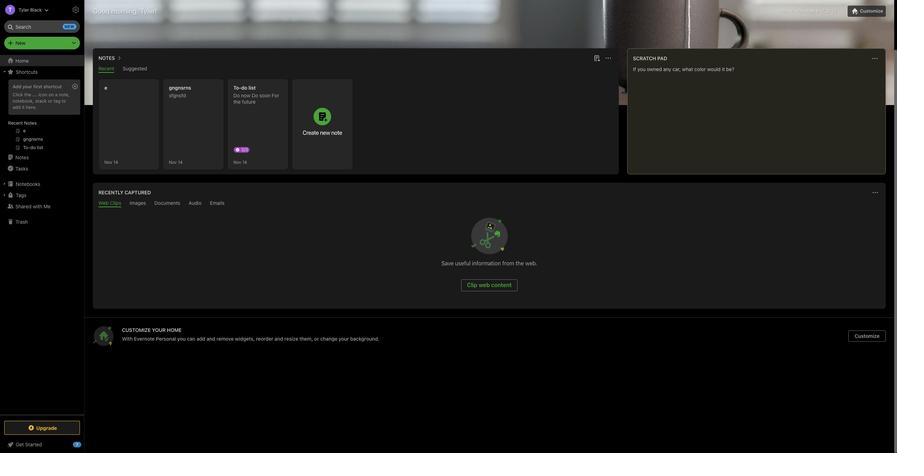 Task type: locate. For each thing, give the bounding box(es) containing it.
1 horizontal spatial add
[[197, 336, 205, 342]]

useful
[[455, 260, 471, 267]]

the left ...
[[24, 92, 31, 97]]

e nov 14
[[104, 85, 118, 165]]

1 horizontal spatial new
[[320, 130, 330, 136]]

expand notebooks image
[[2, 181, 7, 187]]

tag
[[54, 98, 60, 104]]

do down the to-
[[233, 93, 240, 98]]

2 horizontal spatial 14
[[242, 160, 247, 165]]

0 vertical spatial add
[[13, 104, 21, 110]]

new down the settings icon
[[65, 24, 74, 29]]

0 horizontal spatial your
[[23, 84, 32, 89]]

0 horizontal spatial recent
[[8, 120, 23, 126]]

1 horizontal spatial recent
[[98, 66, 114, 72]]

clips
[[110, 200, 121, 206]]

home
[[15, 58, 29, 64]]

shared with me link
[[0, 201, 84, 212]]

2 tab list from the top
[[94, 200, 885, 207]]

0 vertical spatial new
[[65, 24, 74, 29]]

customize button
[[848, 6, 886, 17], [849, 331, 886, 342]]

tree
[[0, 55, 84, 415]]

recent down notes button
[[98, 66, 114, 72]]

1 horizontal spatial the
[[233, 99, 241, 105]]

do down list
[[252, 93, 258, 98]]

0 horizontal spatial nov
[[104, 160, 112, 165]]

recent
[[98, 66, 114, 72], [8, 120, 23, 126]]

1 vertical spatial the
[[233, 99, 241, 105]]

the left future
[[233, 99, 241, 105]]

started
[[25, 442, 42, 448]]

notes up recent tab
[[98, 55, 115, 61]]

more actions image for recently captured
[[871, 189, 880, 197]]

0 horizontal spatial 14
[[113, 160, 118, 165]]

images
[[130, 200, 146, 206]]

the inside group
[[24, 92, 31, 97]]

shortcuts
[[16, 69, 38, 75]]

2 and from the left
[[275, 336, 283, 342]]

notes down here.
[[24, 120, 37, 126]]

icon
[[38, 92, 47, 97]]

notes
[[98, 55, 115, 61], [24, 120, 37, 126], [15, 154, 29, 160]]

on
[[49, 92, 54, 97]]

create new note button
[[292, 79, 353, 170]]

1 14 from the left
[[113, 160, 118, 165]]

tab list for recently captured
[[94, 200, 885, 207]]

information
[[472, 260, 501, 267]]

0 horizontal spatial nov 14
[[169, 160, 183, 165]]

0 vertical spatial customize button
[[848, 6, 886, 17]]

More actions field
[[603, 53, 613, 63], [870, 54, 880, 63], [871, 188, 880, 198]]

1 horizontal spatial nov 14
[[233, 160, 247, 165]]

group
[[0, 77, 84, 155]]

1 vertical spatial notes
[[24, 120, 37, 126]]

1 vertical spatial or
[[314, 336, 319, 342]]

and
[[207, 336, 215, 342], [275, 336, 283, 342]]

settings image
[[72, 6, 80, 14]]

0 horizontal spatial or
[[48, 98, 52, 104]]

14
[[113, 160, 118, 165], [178, 160, 183, 165], [242, 160, 247, 165]]

clip web content
[[467, 282, 512, 288]]

0 horizontal spatial and
[[207, 336, 215, 342]]

tags button
[[0, 190, 84, 201]]

to-
[[233, 85, 241, 91]]

new
[[65, 24, 74, 29], [320, 130, 330, 136]]

...
[[32, 92, 37, 97]]

1 vertical spatial tab list
[[94, 200, 885, 207]]

1 horizontal spatial do
[[252, 93, 258, 98]]

0 horizontal spatial the
[[24, 92, 31, 97]]

click the ...
[[13, 92, 37, 97]]

get started
[[16, 442, 42, 448]]

tab list containing recent
[[94, 66, 617, 73]]

1 do from the left
[[233, 93, 240, 98]]

customize your home with evernote personal you can add and remove widgets, reorder and resize them, or change your background.
[[122, 327, 379, 342]]

0 vertical spatial more actions image
[[871, 54, 879, 63]]

shared with me
[[15, 203, 51, 209]]

click
[[13, 92, 23, 97]]

1 vertical spatial new
[[320, 130, 330, 136]]

0 vertical spatial recent
[[98, 66, 114, 72]]

0 vertical spatial notes
[[98, 55, 115, 61]]

clip web content button
[[461, 280, 518, 292]]

Help and Learning task checklist field
[[0, 440, 84, 451]]

your inside group
[[23, 84, 32, 89]]

add
[[13, 84, 21, 89]]

or right them,
[[314, 336, 319, 342]]

friday, november 17, 2023
[[779, 8, 837, 14]]

1 tab list from the top
[[94, 66, 617, 73]]

web clips tab
[[98, 200, 121, 207]]

more actions field for recently captured
[[871, 188, 880, 198]]

notes link
[[0, 152, 84, 163]]

new inside search field
[[65, 24, 74, 29]]

recently captured
[[98, 190, 151, 196]]

more actions image for scratch pad
[[871, 54, 879, 63]]

notebooks
[[16, 181, 40, 187]]

1 vertical spatial your
[[339, 336, 349, 342]]

1 vertical spatial recent
[[8, 120, 23, 126]]

your
[[152, 327, 166, 333]]

to
[[62, 98, 66, 104]]

the right from
[[516, 260, 524, 267]]

or inside icon on a note, notebook, stack or tag to add it here.
[[48, 98, 52, 104]]

2023
[[826, 8, 837, 14]]

or
[[48, 98, 52, 104], [314, 336, 319, 342]]

icon on a note, notebook, stack or tag to add it here.
[[13, 92, 70, 110]]

1 horizontal spatial or
[[314, 336, 319, 342]]

more actions field for scratch pad
[[870, 54, 880, 63]]

do
[[233, 93, 240, 98], [252, 93, 258, 98]]

black
[[30, 7, 42, 12]]

notes button
[[97, 54, 123, 62]]

recent inside tab list
[[98, 66, 114, 72]]

friday,
[[779, 8, 794, 14]]

the inside web clips 'tab panel'
[[516, 260, 524, 267]]

a
[[55, 92, 58, 97]]

your up click the ...
[[23, 84, 32, 89]]

upgrade
[[36, 425, 57, 431]]

remove
[[217, 336, 234, 342]]

to-do list do now do soon for the future
[[233, 85, 279, 105]]

0 vertical spatial the
[[24, 92, 31, 97]]

2 horizontal spatial nov
[[233, 160, 241, 165]]

and left resize
[[275, 336, 283, 342]]

recent for recent notes
[[8, 120, 23, 126]]

save useful information from the web.
[[441, 260, 537, 267]]

the
[[24, 92, 31, 97], [233, 99, 241, 105], [516, 260, 524, 267]]

recent tab
[[98, 66, 114, 73]]

save
[[441, 260, 454, 267]]

1 horizontal spatial and
[[275, 336, 283, 342]]

gngnsrns
[[169, 85, 191, 91]]

e
[[104, 85, 107, 91]]

add inside icon on a note, notebook, stack or tag to add it here.
[[13, 104, 21, 110]]

0 vertical spatial tab list
[[94, 66, 617, 73]]

your right change
[[339, 336, 349, 342]]

7
[[76, 443, 78, 447]]

or down 'on'
[[48, 98, 52, 104]]

resize
[[284, 336, 298, 342]]

2 vertical spatial notes
[[15, 154, 29, 160]]

the inside to-do list do now do soon for the future
[[233, 99, 241, 105]]

new left note
[[320, 130, 330, 136]]

1 horizontal spatial your
[[339, 336, 349, 342]]

your
[[23, 84, 32, 89], [339, 336, 349, 342]]

background.
[[350, 336, 379, 342]]

good morning, tyler!
[[93, 7, 157, 15]]

0 vertical spatial customize
[[860, 8, 883, 14]]

tab list for notes
[[94, 66, 617, 73]]

1 vertical spatial customize button
[[849, 331, 886, 342]]

tab list containing web clips
[[94, 200, 885, 207]]

1 horizontal spatial nov
[[169, 160, 177, 165]]

recent notes
[[8, 120, 37, 126]]

notes inside group
[[24, 120, 37, 126]]

add left it
[[13, 104, 21, 110]]

1 vertical spatial add
[[197, 336, 205, 342]]

0 horizontal spatial add
[[13, 104, 21, 110]]

Start writing… text field
[[633, 66, 885, 169]]

2 horizontal spatial the
[[516, 260, 524, 267]]

add your first shortcut
[[13, 84, 62, 89]]

shared
[[15, 203, 31, 209]]

note,
[[59, 92, 70, 97]]

add
[[13, 104, 21, 110], [197, 336, 205, 342]]

1 horizontal spatial 14
[[178, 160, 183, 165]]

0 horizontal spatial do
[[233, 93, 240, 98]]

0 horizontal spatial new
[[65, 24, 74, 29]]

2 vertical spatial the
[[516, 260, 524, 267]]

recent inside group
[[8, 120, 23, 126]]

1 nov from the left
[[104, 160, 112, 165]]

1 vertical spatial more actions image
[[871, 189, 880, 197]]

suggested
[[123, 66, 147, 72]]

Account field
[[0, 3, 49, 17]]

recently captured button
[[97, 189, 151, 197]]

0 vertical spatial your
[[23, 84, 32, 89]]

audio tab
[[189, 200, 202, 207]]

more actions image
[[871, 54, 879, 63], [871, 189, 880, 197]]

0 vertical spatial or
[[48, 98, 52, 104]]

it
[[22, 104, 25, 110]]

tab list
[[94, 66, 617, 73], [94, 200, 885, 207]]

notebook,
[[13, 98, 34, 104]]

add right can
[[197, 336, 205, 342]]

documents
[[154, 200, 180, 206]]

notes up 'tasks' at the left of page
[[15, 154, 29, 160]]

recent down it
[[8, 120, 23, 126]]

and left remove
[[207, 336, 215, 342]]



Task type: describe. For each thing, give the bounding box(es) containing it.
upgrade button
[[4, 421, 80, 435]]

web clips
[[98, 200, 121, 206]]

list
[[249, 85, 256, 91]]

november
[[796, 8, 819, 14]]

sfgnsfd
[[169, 93, 186, 98]]

pad
[[657, 55, 667, 61]]

get
[[16, 442, 24, 448]]

new search field
[[9, 20, 76, 33]]

here.
[[26, 104, 37, 110]]

trash link
[[0, 216, 84, 227]]

create new note
[[303, 130, 342, 136]]

from
[[502, 260, 514, 267]]

click to collapse image
[[81, 441, 87, 449]]

1 nov 14 from the left
[[169, 160, 183, 165]]

3 nov from the left
[[233, 160, 241, 165]]

good
[[93, 7, 110, 15]]

home link
[[0, 55, 84, 66]]

widgets,
[[235, 336, 255, 342]]

scratch
[[633, 55, 656, 61]]

web clips tab panel
[[93, 207, 886, 309]]

clip
[[467, 282, 478, 288]]

14 inside e nov 14
[[113, 160, 118, 165]]

new button
[[4, 37, 80, 49]]

group containing add your first shortcut
[[0, 77, 84, 155]]

shortcut
[[43, 84, 62, 89]]

do
[[241, 85, 247, 91]]

personal
[[156, 336, 176, 342]]

you
[[177, 336, 186, 342]]

tyler black
[[19, 7, 42, 12]]

first
[[33, 84, 42, 89]]

now
[[241, 93, 250, 98]]

tasks button
[[0, 163, 84, 174]]

create
[[303, 130, 319, 136]]

suggested tab
[[123, 66, 147, 73]]

1 and from the left
[[207, 336, 215, 342]]

2 nov from the left
[[169, 160, 177, 165]]

new inside button
[[320, 130, 330, 136]]

images tab
[[130, 200, 146, 207]]

stack
[[35, 98, 47, 104]]

or inside customize your home with evernote personal you can add and remove widgets, reorder and resize them, or change your background.
[[314, 336, 319, 342]]

2 do from the left
[[252, 93, 258, 98]]

captured
[[125, 190, 151, 196]]

content
[[491, 282, 512, 288]]

tasks
[[15, 166, 28, 172]]

expand tags image
[[2, 192, 7, 198]]

home
[[167, 327, 182, 333]]

2 14 from the left
[[178, 160, 183, 165]]

new
[[15, 40, 26, 46]]

tree containing home
[[0, 55, 84, 415]]

them,
[[300, 336, 313, 342]]

audio
[[189, 200, 202, 206]]

future
[[242, 99, 256, 105]]

1 vertical spatial customize
[[855, 333, 880, 339]]

customize
[[122, 327, 151, 333]]

tyler!
[[140, 7, 157, 15]]

soon
[[259, 93, 270, 98]]

recent tab panel
[[93, 73, 619, 175]]

your inside customize your home with evernote personal you can add and remove widgets, reorder and resize them, or change your background.
[[339, 336, 349, 342]]

emails tab
[[210, 200, 225, 207]]

for
[[272, 93, 279, 98]]

with
[[33, 203, 42, 209]]

note
[[331, 130, 342, 136]]

documents tab
[[154, 200, 180, 207]]

evernote
[[134, 336, 155, 342]]

web.
[[525, 260, 537, 267]]

3 14 from the left
[[242, 160, 247, 165]]

Search text field
[[9, 20, 75, 33]]

tags
[[16, 192, 26, 198]]

notebooks link
[[0, 178, 84, 190]]

emails
[[210, 200, 225, 206]]

recent for recent
[[98, 66, 114, 72]]

recently
[[98, 190, 123, 196]]

gngnsrns sfgnsfd
[[169, 85, 191, 98]]

nov inside e nov 14
[[104, 160, 112, 165]]

scratch pad button
[[632, 54, 667, 63]]

web
[[98, 200, 109, 206]]

reorder
[[256, 336, 273, 342]]

trash
[[15, 219, 28, 225]]

more actions image
[[604, 54, 613, 62]]

change
[[320, 336, 337, 342]]

2 nov 14 from the left
[[233, 160, 247, 165]]

me
[[44, 203, 51, 209]]

notes inside button
[[98, 55, 115, 61]]

0/3
[[241, 147, 248, 152]]

can
[[187, 336, 195, 342]]

web
[[479, 282, 490, 288]]

add inside customize your home with evernote personal you can add and remove widgets, reorder and resize them, or change your background.
[[197, 336, 205, 342]]

tyler
[[19, 7, 29, 12]]

morning,
[[111, 7, 138, 15]]



Task type: vqa. For each thing, say whether or not it's contained in the screenshot.
Notebook to the right
no



